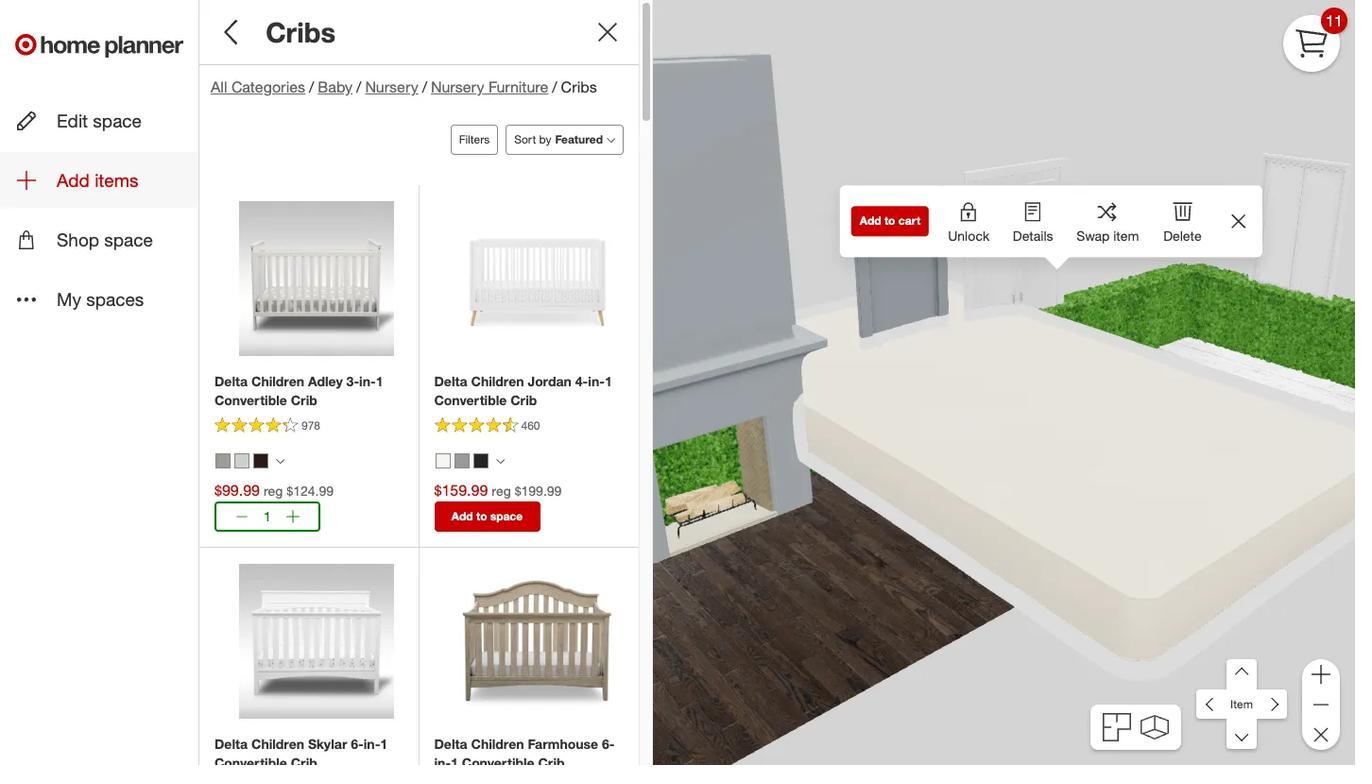 Task type: locate. For each thing, give the bounding box(es) containing it.
space right edit
[[93, 110, 142, 131]]

2 6- from the left
[[602, 736, 615, 752]]

move asset south by 6" image
[[1227, 720, 1258, 750]]

3 / from the left
[[422, 78, 427, 97]]

crib up 460
[[511, 392, 537, 409]]

crib inside delta children skylar 6-in-1 convertible crib
[[291, 755, 317, 766]]

to down $159.99 reg $199.99 in the left of the page
[[476, 510, 487, 524]]

space for shop space
[[104, 229, 153, 251]]

1 horizontal spatial add
[[452, 510, 473, 524]]

children inside delta children adley 3-in-1 convertible crib
[[252, 374, 304, 390]]

0 vertical spatial to
[[885, 214, 896, 228]]

convertible
[[215, 392, 287, 409], [434, 392, 507, 409], [215, 755, 287, 766], [462, 755, 535, 766]]

2 nursery from the left
[[431, 78, 484, 97]]

reg down dark chocolate icon
[[264, 483, 283, 499]]

all
[[211, 78, 227, 97]]

crib for adley
[[291, 392, 317, 409]]

cribs up "featured"
[[561, 78, 597, 97]]

delta for delta children jordan 4-in-1 convertible crib
[[434, 374, 468, 390]]

0 horizontal spatial add
[[57, 169, 90, 191]]

crib
[[291, 392, 317, 409], [511, 392, 537, 409], [291, 755, 317, 766], [538, 755, 565, 766]]

add for add to space
[[452, 510, 473, 524]]

/ left baby
[[309, 78, 314, 97]]

$124.99
[[287, 483, 334, 499]]

$159.99 reg $199.99
[[434, 481, 562, 500]]

top view button icon image
[[1104, 714, 1132, 742]]

front view button icon image
[[1141, 715, 1169, 741]]

1 for delta children jordan 4-in-1 convertible crib
[[605, 374, 612, 390]]

add
[[57, 169, 90, 191], [860, 214, 882, 228], [452, 510, 473, 524]]

0 horizontal spatial reg
[[264, 483, 283, 499]]

0 horizontal spatial nursery
[[365, 78, 419, 97]]

/
[[309, 78, 314, 97], [357, 78, 362, 97], [422, 78, 427, 97], [552, 78, 557, 97]]

crib up 978
[[291, 392, 317, 409]]

cribs up categories
[[266, 15, 336, 49]]

reg inside $159.99 reg $199.99
[[492, 483, 511, 499]]

my spaces
[[57, 289, 144, 311]]

1 horizontal spatial gray image
[[454, 454, 469, 469]]

11 button
[[1284, 8, 1348, 72]]

3-
[[347, 374, 359, 390]]

1 inside delta children adley 3-in-1 convertible crib
[[376, 374, 383, 390]]

978
[[302, 419, 321, 433]]

delta
[[215, 374, 248, 390], [434, 374, 468, 390], [215, 736, 248, 752], [434, 736, 468, 752]]

dark chocolate image
[[253, 454, 269, 469]]

add to space button
[[434, 502, 540, 532]]

in- for delta children skylar 6-in-1 convertible crib
[[364, 736, 380, 752]]

children left jordan at left
[[471, 374, 524, 390]]

crib inside delta children farmhouse 6- in-1 convertible crib
[[538, 755, 565, 766]]

reg up add to space
[[492, 483, 511, 499]]

items
[[95, 169, 139, 191]]

convertible inside delta children skylar 6-in-1 convertible crib
[[215, 755, 287, 766]]

1
[[376, 374, 383, 390], [605, 374, 612, 390], [380, 736, 388, 752], [451, 755, 458, 766]]

shop space
[[57, 229, 153, 251]]

1 6- from the left
[[351, 736, 364, 752]]

move asset east by 6" image
[[1257, 690, 1288, 720]]

6- inside delta children skylar 6-in-1 convertible crib
[[351, 736, 364, 752]]

0 horizontal spatial gray image
[[216, 454, 231, 469]]

children for farmhouse
[[471, 736, 524, 752]]

1 vertical spatial to
[[476, 510, 487, 524]]

delta children farmhouse 6- in-1 convertible crib
[[434, 736, 615, 766]]

nursery up filters at the left of page
[[431, 78, 484, 97]]

space right shop
[[104, 229, 153, 251]]

reg for $99.99
[[264, 483, 283, 499]]

reg inside $99.99 reg $124.99
[[264, 483, 283, 499]]

delta inside the delta children jordan 4-in-1 convertible crib
[[434, 374, 468, 390]]

1 inside delta children farmhouse 6- in-1 convertible crib
[[451, 755, 458, 766]]

in- inside delta children adley 3-in-1 convertible crib
[[359, 374, 376, 390]]

convertible for delta children skylar 6-in-1 convertible crib
[[215, 755, 287, 766]]

1 reg from the left
[[264, 483, 283, 499]]

1 inside the delta children jordan 4-in-1 convertible crib
[[605, 374, 612, 390]]

in-
[[359, 374, 376, 390], [588, 374, 605, 390], [364, 736, 380, 752], [434, 755, 451, 766]]

add for add items
[[57, 169, 90, 191]]

cart
[[899, 214, 921, 228]]

delta inside delta children skylar 6-in-1 convertible crib
[[215, 736, 248, 752]]

space
[[93, 110, 142, 131], [104, 229, 153, 251], [491, 510, 523, 524]]

children left skylar
[[252, 736, 304, 752]]

to
[[885, 214, 896, 228], [476, 510, 487, 524]]

/ right nursery button
[[422, 78, 427, 97]]

1 horizontal spatial reg
[[492, 483, 511, 499]]

in- inside delta children farmhouse 6- in-1 convertible crib
[[434, 755, 451, 766]]

space down $159.99 reg $199.99 in the left of the page
[[491, 510, 523, 524]]

add left the items
[[57, 169, 90, 191]]

1 horizontal spatial cribs
[[561, 78, 597, 97]]

6- right farmhouse
[[602, 736, 615, 752]]

convertible inside delta children adley 3-in-1 convertible crib
[[215, 392, 287, 409]]

nursery
[[365, 78, 419, 97], [431, 78, 484, 97]]

convertible for delta children jordan 4-in-1 convertible crib
[[434, 392, 507, 409]]

baby
[[318, 78, 353, 97]]

2 vertical spatial add
[[452, 510, 473, 524]]

add to space
[[452, 510, 523, 524]]

add down '$159.99'
[[452, 510, 473, 524]]

item
[[1114, 228, 1140, 244]]

crib inside the delta children jordan 4-in-1 convertible crib
[[511, 392, 537, 409]]

in- for delta children adley 3-in-1 convertible crib
[[359, 374, 376, 390]]

reg for $159.99
[[492, 483, 511, 499]]

add left 'cart'
[[860, 214, 882, 228]]

crib for skylar
[[291, 755, 317, 766]]

to for space
[[476, 510, 487, 524]]

2 reg from the left
[[492, 483, 511, 499]]

nursery right baby
[[365, 78, 419, 97]]

1 inside delta children skylar 6-in-1 convertible crib
[[380, 736, 388, 752]]

move asset west by 6" image
[[1197, 690, 1228, 720]]

skylar
[[308, 736, 347, 752]]

space inside "button"
[[93, 110, 142, 131]]

crib down skylar
[[291, 755, 317, 766]]

children left the adley
[[252, 374, 304, 390]]

add inside button
[[57, 169, 90, 191]]

6- for farmhouse
[[602, 736, 615, 752]]

in- inside the delta children jordan 4-in-1 convertible crib
[[588, 374, 605, 390]]

swap
[[1077, 228, 1110, 244]]

jordan
[[528, 374, 572, 390]]

children
[[252, 374, 304, 390], [471, 374, 524, 390], [252, 736, 304, 752], [471, 736, 524, 752]]

0 vertical spatial add
[[57, 169, 90, 191]]

6- inside delta children farmhouse 6- in-1 convertible crib
[[602, 736, 615, 752]]

1 gray image from the left
[[216, 454, 231, 469]]

gray image left midnight gray image at the bottom left
[[454, 454, 469, 469]]

crib inside delta children adley 3-in-1 convertible crib
[[291, 392, 317, 409]]

2 horizontal spatial add
[[860, 214, 882, 228]]

convertible inside delta children farmhouse 6- in-1 convertible crib
[[462, 755, 535, 766]]

1 horizontal spatial 6-
[[602, 736, 615, 752]]

details
[[1013, 228, 1054, 244]]

farmhouse
[[528, 736, 599, 752]]

1 vertical spatial space
[[104, 229, 153, 251]]

delta inside delta children farmhouse 6- in-1 convertible crib
[[434, 736, 468, 752]]

/ right baby
[[357, 78, 362, 97]]

delta children adley 3-in-1 convertible crib button
[[215, 373, 403, 410]]

categories
[[232, 78, 305, 97]]

my spaces button
[[0, 272, 199, 328]]

crib down farmhouse
[[538, 755, 565, 766]]

add items button
[[0, 152, 199, 208]]

1 vertical spatial cribs
[[561, 78, 597, 97]]

convertible inside the delta children jordan 4-in-1 convertible crib
[[434, 392, 507, 409]]

in- for delta children jordan 4-in-1 convertible crib
[[588, 374, 605, 390]]

1 horizontal spatial to
[[885, 214, 896, 228]]

delete
[[1164, 228, 1202, 244]]

0 horizontal spatial to
[[476, 510, 487, 524]]

0 horizontal spatial 6-
[[351, 736, 364, 752]]

space for edit space
[[93, 110, 142, 131]]

children inside delta children farmhouse 6- in-1 convertible crib
[[471, 736, 524, 752]]

filters button
[[451, 125, 498, 155]]

in- inside delta children skylar 6-in-1 convertible crib
[[364, 736, 380, 752]]

children for adley
[[252, 374, 304, 390]]

to left 'cart'
[[885, 214, 896, 228]]

6- for skylar
[[351, 736, 364, 752]]

0 vertical spatial space
[[93, 110, 142, 131]]

4-
[[576, 374, 588, 390]]

1 vertical spatial add
[[860, 214, 882, 228]]

/ right furniture
[[552, 78, 557, 97]]

reg
[[264, 483, 283, 499], [492, 483, 511, 499]]

0 horizontal spatial cribs
[[266, 15, 336, 49]]

gray image
[[216, 454, 231, 469], [454, 454, 469, 469]]

6- right skylar
[[351, 736, 364, 752]]

$99.99
[[215, 481, 260, 500]]

gray image left bianca white icon
[[216, 454, 231, 469]]

delta for delta children skylar 6-in-1 convertible crib
[[215, 736, 248, 752]]

children left farmhouse
[[471, 736, 524, 752]]

children inside the delta children jordan 4-in-1 convertible crib
[[471, 374, 524, 390]]

children inside delta children skylar 6-in-1 convertible crib
[[252, 736, 304, 752]]

delta for delta children farmhouse 6- in-1 convertible crib
[[434, 736, 468, 752]]

delta inside delta children adley 3-in-1 convertible crib
[[215, 374, 248, 390]]

item
[[1231, 698, 1254, 712]]

delta children adley 3-in-1 convertible crib image
[[239, 201, 394, 357]]

1 horizontal spatial nursery
[[431, 78, 484, 97]]

cribs
[[266, 15, 336, 49], [561, 78, 597, 97]]

add for add to cart
[[860, 214, 882, 228]]

6-
[[351, 736, 364, 752], [602, 736, 615, 752]]

shop space button
[[0, 212, 199, 268]]



Task type: describe. For each thing, give the bounding box(es) containing it.
11
[[1327, 11, 1343, 30]]

bianca white image
[[435, 454, 451, 469]]

delta children skylar 6-in-1 convertible crib image
[[239, 564, 394, 719]]

filters
[[459, 132, 490, 147]]

sort by featured
[[515, 132, 603, 147]]

crib for jordan
[[511, 392, 537, 409]]

add to cart button
[[852, 206, 930, 237]]

details button
[[1001, 186, 1066, 257]]

edit space
[[57, 110, 142, 131]]

delta children jordan 4-in-1 convertible crib image
[[459, 201, 614, 357]]

1 nursery from the left
[[365, 78, 419, 97]]

2 vertical spatial space
[[491, 510, 523, 524]]

in- for delta children farmhouse 6- in-1 convertible crib
[[434, 755, 451, 766]]

460
[[521, 419, 540, 433]]

by
[[539, 132, 552, 147]]

sort
[[515, 132, 536, 147]]

add to cart
[[860, 214, 921, 228]]

2 / from the left
[[357, 78, 362, 97]]

convertible for delta children adley 3-in-1 convertible crib
[[215, 392, 287, 409]]

2 gray image from the left
[[454, 454, 469, 469]]

spaces
[[86, 289, 144, 311]]

edit space button
[[0, 93, 199, 149]]

$99.99 reg $124.99
[[215, 481, 334, 500]]

4 / from the left
[[552, 78, 557, 97]]

delete button
[[1151, 186, 1215, 257]]

my
[[57, 289, 81, 311]]

swap item button
[[1066, 186, 1151, 257]]

to for cart
[[885, 214, 896, 228]]

1 for delta children farmhouse 6- in-1 convertible crib
[[451, 755, 458, 766]]

delta children jordan 4-in-1 convertible crib button
[[434, 373, 624, 410]]

$159.99
[[434, 481, 488, 500]]

delta children skylar 6-in-1 convertible crib
[[215, 736, 388, 766]]

delta for delta children adley 3-in-1 convertible crib
[[215, 374, 248, 390]]

add items
[[57, 169, 139, 191]]

nursery button
[[365, 77, 419, 98]]

delta children adley 3-in-1 convertible crib
[[215, 374, 383, 409]]

children for jordan
[[471, 374, 524, 390]]

delta children jordan 4-in-1 convertible crib
[[434, 374, 612, 409]]

midnight gray image
[[473, 454, 488, 469]]

baby button
[[318, 77, 353, 98]]

crib for farmhouse
[[538, 755, 565, 766]]

convertible for delta children farmhouse 6- in-1 convertible crib
[[462, 755, 535, 766]]

furniture
[[489, 78, 549, 97]]

1 / from the left
[[309, 78, 314, 97]]

move asset north by 6" image
[[1227, 660, 1258, 690]]

1 for delta children adley 3-in-1 convertible crib
[[376, 374, 383, 390]]

0 vertical spatial cribs
[[266, 15, 336, 49]]

$199.99
[[515, 483, 562, 499]]

bianca white image
[[234, 454, 250, 469]]

delta children farmhouse 6-in-1 convertible crib image
[[459, 564, 614, 719]]

home planner landing page image
[[15, 15, 183, 76]]

adley
[[308, 374, 343, 390]]

unlock button
[[937, 186, 1001, 257]]

all categories / baby / nursery / nursery furniture / cribs
[[211, 78, 597, 97]]

1 for delta children skylar 6-in-1 convertible crib
[[380, 736, 388, 752]]

all categories button
[[211, 77, 305, 98]]

unlock
[[948, 228, 990, 244]]

shop
[[57, 229, 99, 251]]

featured
[[555, 132, 603, 147]]

delta children farmhouse 6- in-1 convertible crib button
[[434, 735, 624, 766]]

swap item
[[1077, 228, 1140, 244]]

delta children skylar 6-in-1 convertible crib button
[[215, 735, 403, 766]]

nursery furniture button
[[431, 77, 549, 98]]

edit
[[57, 110, 88, 131]]

children for skylar
[[252, 736, 304, 752]]



Task type: vqa. For each thing, say whether or not it's contained in the screenshot.
Gray image
yes



